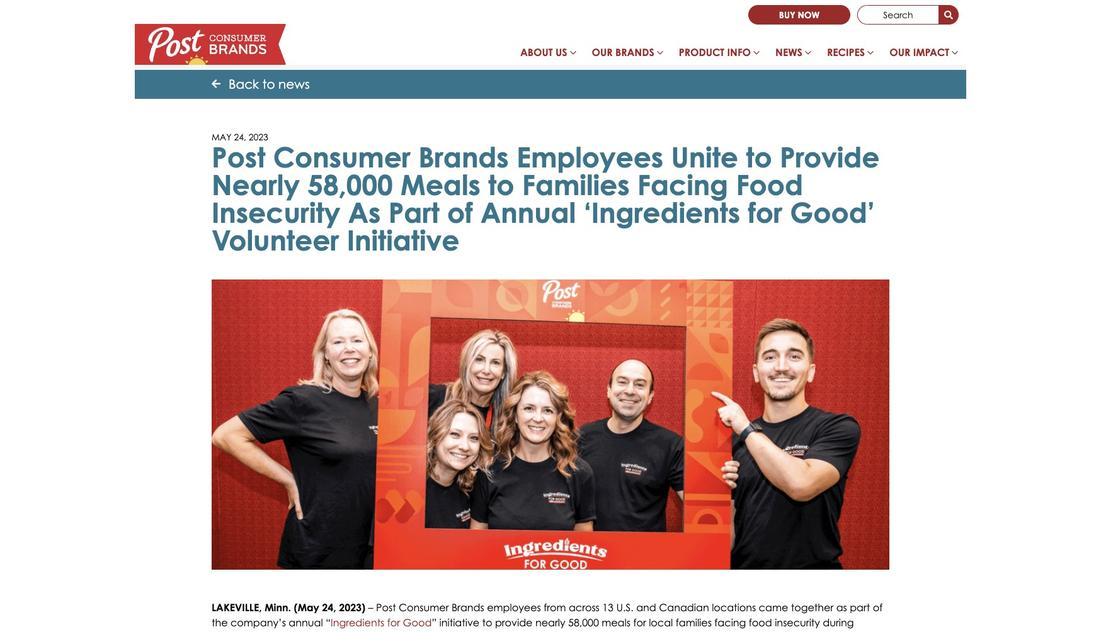 Task type: locate. For each thing, give the bounding box(es) containing it.
food
[[736, 168, 803, 202]]

1 horizontal spatial post
[[376, 602, 396, 614]]

1 vertical spatial post
[[376, 602, 396, 614]]

0 horizontal spatial 24,
[[234, 132, 246, 142]]

of down facing
[[714, 632, 724, 633]]

brands inside – post consumer brands employees from across 13 u.s. and canadian locations came together as part of the company's annual "
[[452, 602, 484, 614]]

arrow left image
[[212, 79, 221, 89]]

24, up '"'
[[322, 602, 336, 614]]

to right unite at the top right
[[746, 140, 772, 174]]

2023
[[249, 132, 268, 142]]

0 vertical spatial brands
[[615, 46, 654, 59]]

buy now menu item
[[748, 5, 851, 25]]

volunteer down the nearly on the left
[[212, 224, 339, 257]]

1 vertical spatial consumer
[[399, 602, 449, 614]]

u.s.
[[616, 602, 634, 614]]

product
[[679, 46, 725, 59]]

our left impact
[[890, 46, 910, 59]]

58,000 inside may 24, 2023 post consumer brands employees unite to provide nearly 58,000 meals to families facing food insecurity as part of annual 'ingredients for good' volunteer initiative
[[308, 168, 393, 202]]

of right part
[[447, 196, 473, 229]]

our for our brands
[[592, 46, 613, 59]]

have
[[755, 632, 780, 633]]

1 vertical spatial 24,
[[322, 602, 336, 614]]

families
[[522, 168, 630, 202]]

Search text field
[[857, 5, 939, 25]]

1 our from the left
[[592, 46, 613, 59]]

0 vertical spatial volunteer
[[212, 224, 339, 257]]

for
[[748, 196, 783, 229], [387, 617, 400, 629], [633, 617, 646, 629]]

our right "us"
[[592, 46, 613, 59]]

month
[[305, 632, 337, 633]]

back to news link
[[212, 75, 310, 94]]

0 vertical spatial of
[[447, 196, 473, 229]]

58,000
[[308, 168, 393, 202], [568, 617, 599, 629]]

minn.
[[265, 602, 291, 614]]

now
[[798, 9, 820, 20]]

consumer
[[273, 140, 411, 174], [399, 602, 449, 614]]

1 horizontal spatial 58,000
[[568, 617, 599, 629]]

1 horizontal spatial for
[[633, 617, 646, 629]]

back
[[229, 77, 259, 92]]

– post consumer brands employees from across 13 u.s. and canadian locations came together as part of the company's annual "
[[212, 602, 883, 629]]

food
[[749, 617, 772, 629]]

1 vertical spatial brands
[[418, 140, 509, 174]]

consumer up as
[[273, 140, 411, 174]]

employees
[[517, 140, 664, 174]]

news link
[[768, 40, 820, 70]]

product info
[[679, 46, 751, 59]]

part
[[850, 602, 870, 614]]

recipes
[[827, 46, 865, 59]]

volunteer down company's
[[256, 632, 302, 633]]

of inside may 24, 2023 post consumer brands employees unite to provide nearly 58,000 meals to families facing food insecurity as part of annual 'ingredients for good' volunteer initiative
[[447, 196, 473, 229]]

0 horizontal spatial post
[[212, 140, 265, 174]]

lakeville, minn. (may 24, 2023)
[[212, 602, 366, 614]]

24,
[[234, 132, 246, 142], [322, 602, 336, 614]]

access
[[783, 632, 817, 633]]

of inside – post consumer brands employees from across 13 u.s. and canadian locations came together as part of the company's annual "
[[873, 602, 883, 614]]

our brands
[[592, 46, 654, 59]]

insecurity
[[212, 196, 340, 229]]

april.
[[351, 632, 375, 633]]

1 vertical spatial 58,000
[[568, 617, 599, 629]]

2 vertical spatial of
[[714, 632, 724, 633]]

24, inside may 24, 2023 post consumer brands employees unite to provide nearly 58,000 meals to families facing food insecurity as part of annual 'ingredients for good' volunteer initiative
[[234, 132, 246, 142]]

nearly
[[212, 168, 300, 202]]

insecurity
[[775, 617, 820, 629]]

volunteer
[[212, 224, 339, 257], [256, 632, 302, 633]]

to
[[263, 77, 275, 92], [746, 140, 772, 174], [488, 168, 514, 202], [482, 617, 492, 629], [820, 632, 830, 633]]

None search field
[[857, 5, 959, 25]]

of
[[447, 196, 473, 229], [873, 602, 883, 614], [714, 632, 724, 633]]

annual
[[481, 196, 576, 229]]

locations
[[712, 602, 756, 614]]

1 vertical spatial of
[[873, 602, 883, 614]]

ensuring
[[515, 632, 556, 633]]

about us
[[520, 46, 567, 59]]

0 vertical spatial consumer
[[273, 140, 411, 174]]

facing
[[637, 168, 728, 202]]

our
[[592, 46, 613, 59], [890, 46, 910, 59]]

good'
[[790, 196, 875, 229]]

in
[[340, 632, 348, 633]]

our for our impact
[[890, 46, 910, 59]]

1 horizontal spatial 24,
[[322, 602, 336, 614]]

of right the part at the right bottom of the page
[[873, 602, 883, 614]]

0 horizontal spatial for
[[387, 617, 400, 629]]

2 horizontal spatial of
[[873, 602, 883, 614]]

meals
[[401, 168, 481, 202]]

news
[[776, 46, 803, 59]]

0 vertical spatial 24,
[[234, 132, 246, 142]]

post
[[212, 140, 265, 174], [376, 602, 396, 614]]

24, left 2023
[[234, 132, 246, 142]]

facing
[[715, 617, 746, 629]]

buy now
[[779, 9, 820, 20]]

initiative
[[347, 224, 460, 257]]

impact
[[913, 46, 949, 59]]

1 horizontal spatial our
[[890, 46, 910, 59]]

"
[[432, 617, 437, 629]]

to up focused
[[482, 617, 492, 629]]

1 vertical spatial volunteer
[[256, 632, 302, 633]]

buy
[[779, 9, 795, 20]]

menu
[[513, 40, 966, 70]]

2 vertical spatial brands
[[452, 602, 484, 614]]

0 vertical spatial post
[[212, 140, 265, 174]]

brands
[[615, 46, 654, 59], [418, 140, 509, 174], [452, 602, 484, 614]]

2 our from the left
[[890, 46, 910, 59]]

about
[[520, 46, 553, 59]]

may 24, 2023 post consumer brands employees unite to provide nearly 58,000 meals to families facing food insecurity as part of annual 'ingredients for good' volunteer initiative
[[212, 132, 880, 257]]

2 horizontal spatial for
[[748, 196, 783, 229]]

to right back
[[263, 77, 275, 92]]

0 horizontal spatial our
[[592, 46, 613, 59]]

from
[[544, 602, 566, 614]]

consumer up good
[[399, 602, 449, 614]]

0 vertical spatial 58,000
[[308, 168, 393, 202]]

to inside 'link'
[[263, 77, 275, 92]]

0 horizontal spatial 58,000
[[308, 168, 393, 202]]

"
[[326, 617, 331, 629]]

recipes link
[[820, 40, 882, 70]]

provide
[[780, 140, 880, 174]]

0 horizontal spatial of
[[447, 196, 473, 229]]

1 horizontal spatial of
[[714, 632, 724, 633]]



Task type: describe. For each thing, give the bounding box(es) containing it.
and
[[636, 602, 656, 614]]

ingredients
[[331, 617, 385, 629]]

across
[[569, 602, 600, 614]]

buy now link
[[748, 5, 851, 25]]

effort
[[429, 632, 454, 633]]

annual
[[289, 617, 323, 629]]

product info link
[[671, 40, 768, 70]]

color
[[727, 632, 752, 633]]

consumer inside may 24, 2023 post consumer brands employees unite to provide nearly 58,000 meals to families facing food insecurity as part of annual 'ingredients for good' volunteer initiative
[[273, 140, 411, 174]]

as
[[836, 602, 847, 614]]

as
[[348, 196, 381, 229]]

employees
[[487, 602, 541, 614]]

search image
[[944, 11, 953, 20]]

58,000 inside " initiative to provide nearly 58,000 meals for local families facing food insecurity during national volunteer month in april. this year's effort focused on ensuring underrepresented communities of color have access to culturall
[[568, 617, 599, 629]]

post inside – post consumer brands employees from across 13 u.s. and canadian locations came together as part of the company's annual "
[[376, 602, 396, 614]]

on
[[499, 632, 512, 633]]

to down the during
[[820, 632, 830, 633]]

consumer inside – post consumer brands employees from across 13 u.s. and canadian locations came together as part of the company's annual "
[[399, 602, 449, 614]]

post employees pose for a photo during ingredients for good volunteer event image
[[212, 280, 890, 570]]

provide
[[495, 617, 533, 629]]

during
[[823, 617, 854, 629]]

" initiative to provide nearly 58,000 meals for local families facing food insecurity during national volunteer month in april. this year's effort focused on ensuring underrepresented communities of color have access to culturall
[[212, 617, 876, 633]]

unite
[[671, 140, 738, 174]]

our brands link
[[584, 40, 671, 70]]

post consumer brands image
[[135, 24, 286, 65]]

ingredients for good link
[[331, 617, 432, 629]]

to right meals
[[488, 168, 514, 202]]

together
[[791, 602, 834, 614]]

underrepresented
[[558, 632, 647, 633]]

part
[[389, 196, 440, 229]]

canadian
[[659, 602, 709, 614]]

menu containing about us
[[513, 40, 966, 70]]

nearly
[[535, 617, 566, 629]]

ingredients for good
[[331, 617, 432, 629]]

our impact
[[890, 46, 949, 59]]

initiative
[[439, 617, 480, 629]]

company's
[[231, 617, 286, 629]]

about us link
[[513, 40, 584, 70]]

for inside " initiative to provide nearly 58,000 meals for local families facing food insecurity during national volunteer month in april. this year's effort focused on ensuring underrepresented communities of color have access to culturall
[[633, 617, 646, 629]]

–
[[368, 602, 373, 614]]

volunteer inside may 24, 2023 post consumer brands employees unite to provide nearly 58,000 meals to families facing food insecurity as part of annual 'ingredients for good' volunteer initiative
[[212, 224, 339, 257]]

year's
[[397, 632, 426, 633]]

meals
[[602, 617, 631, 629]]

may
[[212, 132, 232, 142]]

good
[[403, 617, 432, 629]]

post inside may 24, 2023 post consumer brands employees unite to provide nearly 58,000 meals to families facing food insecurity as part of annual 'ingredients for good' volunteer initiative
[[212, 140, 265, 174]]

info
[[727, 46, 751, 59]]

back to news
[[229, 77, 310, 92]]

of inside " initiative to provide nearly 58,000 meals for local families facing food insecurity during national volunteer month in april. this year's effort focused on ensuring underrepresented communities of color have access to culturall
[[714, 632, 724, 633]]

(may
[[294, 602, 319, 614]]

the
[[212, 617, 228, 629]]

this
[[378, 632, 394, 633]]

communities
[[649, 632, 712, 633]]

focused
[[457, 632, 497, 633]]

came
[[759, 602, 788, 614]]

13
[[602, 602, 614, 614]]

brands inside may 24, 2023 post consumer brands employees unite to provide nearly 58,000 meals to families facing food insecurity as part of annual 'ingredients for good' volunteer initiative
[[418, 140, 509, 174]]

families
[[676, 617, 712, 629]]

us
[[556, 46, 567, 59]]

national
[[212, 632, 253, 633]]

2023)
[[339, 602, 366, 614]]

for inside may 24, 2023 post consumer brands employees unite to provide nearly 58,000 meals to families facing food insecurity as part of annual 'ingredients for good' volunteer initiative
[[748, 196, 783, 229]]

local
[[649, 617, 673, 629]]

'ingredients
[[584, 196, 740, 229]]

volunteer inside " initiative to provide nearly 58,000 meals for local families facing food insecurity during national volunteer month in april. this year's effort focused on ensuring underrepresented communities of color have access to culturall
[[256, 632, 302, 633]]

news
[[279, 77, 310, 92]]

lakeville,
[[212, 602, 262, 614]]

our impact link
[[882, 40, 966, 70]]



Task type: vqa. For each thing, say whether or not it's contained in the screenshot.
middle Brands
yes



